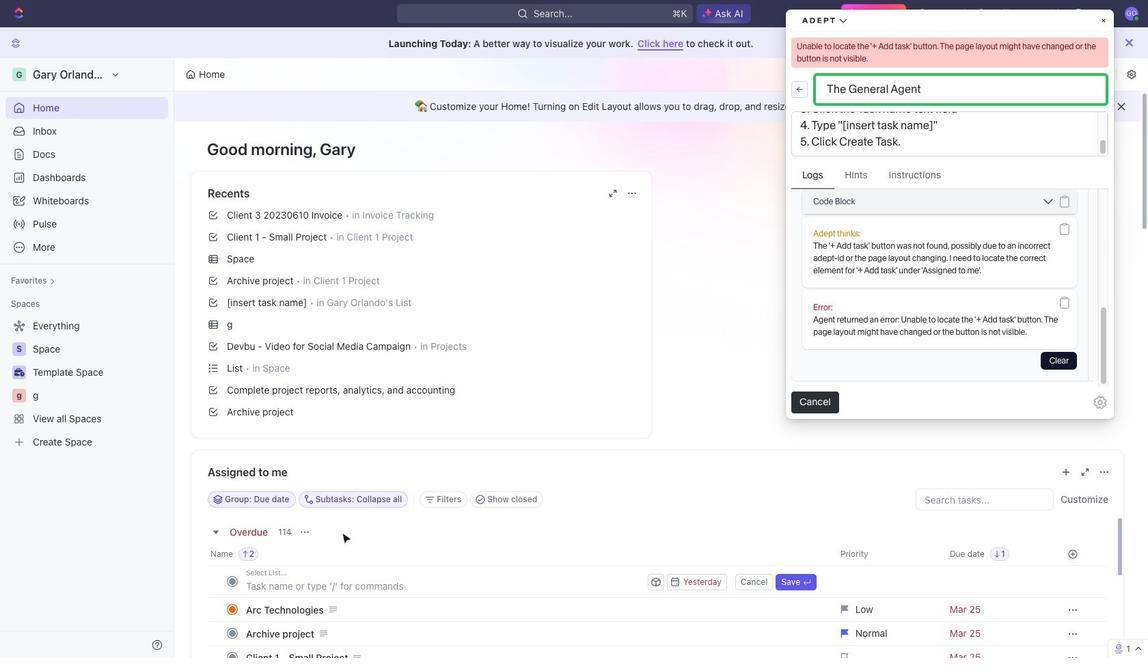 Task type: locate. For each thing, give the bounding box(es) containing it.
tree
[[5, 315, 168, 453]]

Search tasks... text field
[[917, 490, 1054, 510]]

sidebar navigation
[[0, 58, 177, 658]]

space, , element
[[12, 343, 26, 356]]

alert
[[174, 92, 1141, 122]]

business time image
[[14, 369, 24, 377]]

Task name or type '/' for commands text field
[[246, 575, 645, 597]]



Task type: describe. For each thing, give the bounding box(es) containing it.
g, , element
[[12, 389, 26, 403]]

tree inside sidebar navigation
[[5, 315, 168, 453]]

gary orlando's workspace, , element
[[12, 68, 26, 81]]



Task type: vqa. For each thing, say whether or not it's contained in the screenshot.
image
no



